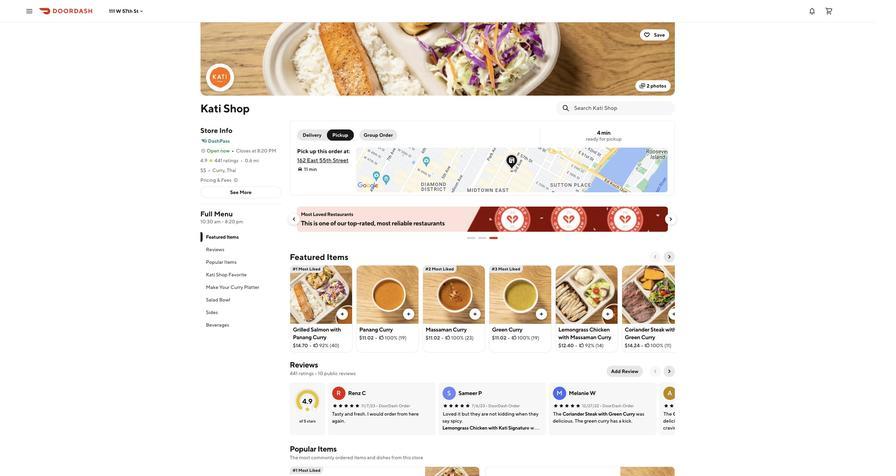 Task type: vqa. For each thing, say whether or not it's contained in the screenshot.
Pick
yes



Task type: locate. For each thing, give the bounding box(es) containing it.
reviews inside reviews "button"
[[206, 247, 224, 253]]

2 add item to cart image from the left
[[472, 312, 478, 317]]

• up the coriander steak with green curry button
[[600, 403, 602, 409]]

2 horizontal spatial panang
[[716, 412, 732, 417]]

Pickup radio
[[327, 130, 354, 141]]

items inside popular items button
[[224, 260, 237, 265]]

1 horizontal spatial massaman
[[570, 334, 596, 341]]

coriander inside button
[[563, 412, 584, 417]]

kati shop favorite
[[206, 272, 247, 278]]

popular inside popular items the most commonly ordered items and dishes from this store
[[290, 445, 316, 454]]

0 horizontal spatial 92%
[[319, 343, 329, 349]]

items up commonly
[[318, 445, 337, 454]]

92% left (40)
[[319, 343, 329, 349]]

curry
[[231, 285, 243, 290], [379, 327, 393, 333], [453, 327, 467, 333], [509, 327, 522, 333], [313, 334, 326, 341], [597, 334, 611, 341], [641, 334, 655, 341], [623, 412, 635, 417], [733, 412, 745, 417]]

sameer p
[[459, 390, 482, 397]]

popular
[[206, 260, 223, 265], [290, 445, 316, 454]]

w up 12/27/22 on the right of page
[[590, 390, 596, 397]]

100% left the (11)
[[651, 343, 663, 349]]

1 horizontal spatial panang
[[359, 327, 378, 333]]

1 horizontal spatial grilled salmon with panang curry
[[673, 412, 745, 417]]

1 100% (19) from the left
[[385, 335, 407, 341]]

• right $14.70
[[309, 343, 311, 349]]

1 vertical spatial panang
[[293, 334, 312, 341]]

2 92% from the left
[[585, 343, 594, 349]]

0 vertical spatial #1 most liked
[[293, 267, 320, 272]]

kati up store
[[200, 102, 221, 115]]

$11.02 down "panang curry"
[[359, 335, 374, 341]]

441 up $$ • curry, thai
[[214, 158, 222, 163]]

3 $11.02 from the left
[[492, 335, 506, 341]]

(40)
[[330, 343, 339, 349]]

lemongrass inside lemongrass chicken with massaman curry
[[558, 327, 588, 333]]

lemongrass for lemongrass chicken with massaman curry
[[558, 327, 588, 333]]

of left our
[[330, 220, 336, 227]]

popular up "the"
[[290, 445, 316, 454]]

kati for kati shop favorite
[[206, 272, 215, 278]]

0 vertical spatial chicken
[[589, 327, 610, 333]]

100% (19) for green curry
[[518, 335, 539, 341]]

reviews inside reviews 441 ratings • 10 public reviews
[[290, 361, 318, 370]]

0 vertical spatial featured items
[[206, 234, 239, 240]]

3 add item to cart image from the left
[[605, 312, 610, 317]]

coriander
[[625, 327, 650, 333], [563, 412, 584, 417]]

the
[[290, 455, 298, 461]]

$11.02 for panang
[[359, 335, 374, 341]]

this up 162 east 55th street link on the left top
[[318, 148, 327, 155]]

#1 down "the"
[[293, 468, 297, 473]]

#1 down featured items heading
[[293, 267, 297, 272]]

next button of carousel image
[[668, 217, 673, 222], [666, 254, 672, 260]]

• doordash order right 11/7/23
[[376, 403, 410, 409]]

441
[[214, 158, 222, 163], [290, 371, 298, 377]]

100% down "panang curry"
[[385, 335, 397, 341]]

•
[[232, 148, 234, 154], [241, 158, 243, 163], [208, 168, 210, 173], [375, 335, 377, 341], [441, 335, 444, 341], [508, 335, 510, 341], [309, 343, 311, 349], [575, 343, 577, 349], [641, 343, 643, 349], [315, 371, 317, 377], [376, 403, 378, 409], [486, 403, 488, 409], [600, 403, 602, 409]]

10
[[318, 371, 323, 377]]

dishes
[[376, 455, 391, 461]]

melanie w
[[569, 390, 596, 397]]

for
[[599, 136, 606, 142]]

1 vertical spatial coriander
[[563, 412, 584, 417]]

featured down this
[[290, 252, 325, 262]]

liked for green
[[509, 267, 520, 272]]

2 100% (19) from the left
[[518, 335, 539, 341]]

1 vertical spatial this
[[403, 455, 411, 461]]

add item to cart image up (23)
[[472, 312, 478, 317]]

closes
[[236, 148, 251, 154]]

this inside popular items the most commonly ordered items and dishes from this store
[[403, 455, 411, 461]]

0 horizontal spatial (19)
[[398, 335, 407, 341]]

1 #1 most liked from the top
[[293, 267, 320, 272]]

1 horizontal spatial featured items
[[290, 252, 348, 262]]

0 horizontal spatial steak
[[585, 412, 597, 417]]

100% down green curry
[[518, 335, 530, 341]]

0.6
[[245, 158, 252, 163]]

1 92% from the left
[[319, 343, 329, 349]]

0 vertical spatial grilled salmon with panang curry image
[[290, 265, 352, 324]]

3 • doordash order from the left
[[600, 403, 634, 409]]

order for r
[[399, 403, 410, 409]]

store
[[200, 126, 218, 134]]

1 (19) from the left
[[398, 335, 407, 341]]

grilled salmon with panang curry
[[293, 327, 341, 341], [673, 412, 745, 417]]

• doordash order for s
[[486, 403, 520, 409]]

2 vertical spatial green
[[608, 412, 622, 417]]

100% left (23)
[[451, 335, 464, 341]]

1 horizontal spatial featured
[[290, 252, 325, 262]]

ready
[[586, 136, 598, 142]]

featured
[[206, 234, 226, 240], [290, 252, 325, 262]]

most inside popular items the most commonly ordered items and dishes from this store
[[299, 455, 310, 461]]

1 horizontal spatial grilled salmon with panang curry image
[[425, 467, 479, 476]]

w
[[116, 8, 121, 14], [590, 390, 596, 397]]

shop inside button
[[216, 272, 228, 278]]

w for 111
[[116, 8, 121, 14]]

1 horizontal spatial • doordash order
[[486, 403, 520, 409]]

1 add item to cart image from the left
[[406, 312, 411, 317]]

min right 11
[[309, 167, 317, 172]]

pricing & fees
[[200, 177, 232, 183]]

1 vertical spatial massaman
[[570, 334, 596, 341]]

8:20 right -
[[225, 219, 235, 225]]

92% for massaman
[[585, 343, 594, 349]]

liked for grilled
[[309, 267, 320, 272]]

chicken up (14)
[[589, 327, 610, 333]]

2 doordash from the left
[[488, 403, 508, 409]]

grilled salmon with panang curry image
[[290, 265, 352, 324], [425, 467, 479, 476]]

100% for panang curry
[[385, 335, 397, 341]]

coriander down 12/27/22 on the right of page
[[563, 412, 584, 417]]

min inside 4 min ready for pickup
[[601, 130, 611, 136]]

0 horizontal spatial coriander
[[563, 412, 584, 417]]

1 vertical spatial #1
[[293, 468, 297, 473]]

items
[[354, 455, 366, 461]]

kati shop image
[[200, 22, 675, 96], [207, 64, 233, 91]]

0 horizontal spatial grilled salmon with panang curry image
[[290, 265, 352, 324]]

massaman up 92% (14)
[[570, 334, 596, 341]]

0 vertical spatial shop
[[223, 102, 250, 115]]

1 vertical spatial chicken
[[469, 425, 487, 431]]

kati shop
[[200, 102, 250, 115]]

1 horizontal spatial coriander
[[625, 327, 650, 333]]

(19) for green curry
[[531, 335, 539, 341]]

100% (19) down green curry
[[518, 335, 539, 341]]

2 (19) from the left
[[531, 335, 539, 341]]

1 horizontal spatial most
[[377, 220, 391, 227]]

0 vertical spatial panang curry image
[[356, 265, 418, 324]]

ratings up thai
[[223, 158, 239, 163]]

100% (19) down "panang curry"
[[385, 335, 407, 341]]

1 horizontal spatial (19)
[[531, 335, 539, 341]]

massaman up 100% (23)
[[426, 327, 452, 333]]

kati
[[200, 102, 221, 115], [206, 272, 215, 278], [499, 425, 507, 431]]

2 horizontal spatial green
[[625, 334, 640, 341]]

0 vertical spatial this
[[318, 148, 327, 155]]

most right "the"
[[299, 455, 310, 461]]

add review
[[611, 369, 638, 374]]

st
[[134, 8, 139, 14]]

0 horizontal spatial salmon
[[311, 327, 329, 333]]

ordered
[[335, 455, 353, 461]]

1 vertical spatial popular
[[290, 445, 316, 454]]

save
[[654, 32, 665, 38]]

popular up kati shop favorite
[[206, 260, 223, 265]]

panang curry
[[359, 327, 393, 333]]

liked for massaman
[[443, 267, 454, 272]]

up
[[310, 148, 316, 155]]

add item to cart image up (40)
[[339, 312, 345, 317]]

0 horizontal spatial 4.9
[[200, 158, 207, 163]]

0 vertical spatial 8:20
[[257, 148, 267, 154]]

441 down reviews link
[[290, 371, 298, 377]]

1 vertical spatial #1 most liked
[[293, 468, 320, 473]]

coriander steak with green curry up 100% (11)
[[625, 327, 676, 341]]

1 horizontal spatial doordash
[[488, 403, 508, 409]]

of left 5
[[299, 419, 303, 424]]

0 vertical spatial steak
[[650, 327, 664, 333]]

order methods option group
[[297, 130, 354, 141]]

most for green
[[498, 267, 508, 272]]

• doordash order up the coriander steak with green curry button
[[600, 403, 634, 409]]

1 horizontal spatial ratings
[[299, 371, 314, 377]]

1 vertical spatial 8:20
[[225, 219, 235, 225]]

make
[[206, 285, 218, 290]]

items inside popular items the most commonly ordered items and dishes from this store
[[318, 445, 337, 454]]

doordash right the 7/6/23
[[488, 403, 508, 409]]

1 vertical spatial panang curry image
[[620, 467, 675, 476]]

1 vertical spatial lemongrass
[[442, 425, 469, 431]]

items down our
[[327, 252, 348, 262]]

5
[[304, 419, 306, 424]]

see
[[230, 190, 239, 195]]

(11)
[[664, 343, 672, 349]]

featured down am
[[206, 234, 226, 240]]

group order
[[364, 132, 393, 138]]

2 #1 from the top
[[293, 468, 297, 473]]

• right $12.40 at the bottom
[[575, 343, 577, 349]]

next image
[[666, 369, 672, 374]]

2 photos
[[647, 83, 666, 89]]

• left 0.6
[[241, 158, 243, 163]]

green
[[492, 327, 508, 333], [625, 334, 640, 341], [608, 412, 622, 417]]

• down "massaman curry"
[[441, 335, 444, 341]]

is
[[313, 220, 318, 227]]

1 vertical spatial 4.9
[[302, 397, 313, 405]]

store info
[[200, 126, 232, 134]]

kati inside button
[[206, 272, 215, 278]]

min right 4
[[601, 130, 611, 136]]

most right "rated,"
[[377, 220, 391, 227]]

make your curry platter
[[206, 285, 259, 290]]

featured items down -
[[206, 234, 239, 240]]

0 vertical spatial w
[[116, 8, 121, 14]]

shop down popular items on the left bottom
[[216, 272, 228, 278]]

4 add item to cart image from the left
[[671, 312, 677, 317]]

(23)
[[465, 335, 474, 341]]

0 vertical spatial 441
[[214, 158, 222, 163]]

1 add item to cart image from the left
[[339, 312, 345, 317]]

4.9 up of 5 stars
[[302, 397, 313, 405]]

our
[[337, 220, 346, 227]]

1 vertical spatial grilled
[[673, 412, 688, 417]]

order
[[379, 132, 393, 138], [399, 403, 410, 409], [508, 403, 520, 409], [622, 403, 634, 409]]

reviews 441 ratings • 10 public reviews
[[290, 361, 356, 377]]

coriander steak with green curry down 12/27/22 on the right of page
[[563, 412, 635, 417]]

chicken inside lemongrass chicken with massaman curry
[[589, 327, 610, 333]]

0 vertical spatial popular
[[206, 260, 223, 265]]

chicken for massaman
[[589, 327, 610, 333]]

w right 111
[[116, 8, 121, 14]]

0 horizontal spatial 100% (19)
[[385, 335, 407, 341]]

#1 most liked down "the"
[[293, 468, 320, 473]]

kati up 'make' at the left
[[206, 272, 215, 278]]

0 vertical spatial lemongrass
[[558, 327, 588, 333]]

0 vertical spatial ratings
[[223, 158, 239, 163]]

with inside lemongrass chicken with massaman curry
[[558, 334, 569, 341]]

liked right "#2"
[[443, 267, 454, 272]]

lemongrass chicken with kati signatur button
[[442, 425, 527, 432]]

lemongrass inside button
[[442, 425, 469, 431]]

this right from
[[403, 455, 411, 461]]

1 horizontal spatial steak
[[650, 327, 664, 333]]

1 doordash from the left
[[379, 403, 398, 409]]

doordash right 11/7/23
[[379, 403, 398, 409]]

steak up 100% (11)
[[650, 327, 664, 333]]

0 vertical spatial #1
[[293, 267, 297, 272]]

kati shop favorite button
[[200, 269, 281, 281]]

• left 10
[[315, 371, 317, 377]]

doordash up the coriander steak with green curry button
[[602, 403, 622, 409]]

chicken inside button
[[469, 425, 487, 431]]

1 • doordash order from the left
[[376, 403, 410, 409]]

items up kati shop favorite
[[224, 260, 237, 265]]

0 horizontal spatial 441
[[214, 158, 222, 163]]

#1 most liked
[[293, 267, 320, 272], [293, 468, 320, 473]]

• doordash order for r
[[376, 403, 410, 409]]

0 horizontal spatial min
[[309, 167, 317, 172]]

3 doordash from the left
[[602, 403, 622, 409]]

of
[[330, 220, 336, 227], [299, 419, 303, 424]]

featured items heading
[[290, 252, 348, 263]]

0 horizontal spatial reviews
[[206, 247, 224, 253]]

popular for popular items
[[206, 260, 223, 265]]

2 horizontal spatial • doordash order
[[600, 403, 634, 409]]

reviews up popular items on the left bottom
[[206, 247, 224, 253]]

items
[[227, 234, 239, 240], [327, 252, 348, 262], [224, 260, 237, 265], [318, 445, 337, 454]]

coriander up $14.24
[[625, 327, 650, 333]]

most
[[377, 220, 391, 227], [299, 455, 310, 461]]

info
[[219, 126, 232, 134]]

2 $11.02 from the left
[[426, 335, 440, 341]]

1 vertical spatial min
[[309, 167, 317, 172]]

92% for panang
[[319, 343, 329, 349]]

• doordash order right the 7/6/23
[[486, 403, 520, 409]]

8:20 right at
[[257, 148, 267, 154]]

0 vertical spatial panang
[[359, 327, 378, 333]]

0 horizontal spatial ratings
[[223, 158, 239, 163]]

2 add item to cart image from the left
[[538, 312, 544, 317]]

curry inside grilled salmon with panang curry
[[313, 334, 326, 341]]

now
[[220, 148, 230, 154]]

1 #1 from the top
[[293, 267, 297, 272]]

#1 most liked down featured items heading
[[293, 267, 320, 272]]

100%
[[385, 335, 397, 341], [451, 335, 464, 341], [518, 335, 530, 341], [651, 343, 663, 349]]

add item to cart image for grilled salmon with panang curry
[[339, 312, 345, 317]]

1 horizontal spatial min
[[601, 130, 611, 136]]

panang curry image
[[356, 265, 418, 324], [620, 467, 675, 476]]

chicken down the 7/6/23
[[469, 425, 487, 431]]

add item to cart image
[[406, 312, 411, 317], [538, 312, 544, 317], [605, 312, 610, 317], [671, 312, 677, 317]]

100% (19) for panang curry
[[385, 335, 407, 341]]

pm
[[236, 219, 243, 225]]

• down green curry
[[508, 335, 510, 341]]

0 horizontal spatial w
[[116, 8, 121, 14]]

popular inside popular items button
[[206, 260, 223, 265]]

pricing
[[200, 177, 216, 183]]

(19) for panang curry
[[398, 335, 407, 341]]

fees
[[221, 177, 232, 183]]

0 vertical spatial reviews
[[206, 247, 224, 253]]

coriander steak with green curry
[[625, 327, 676, 341], [563, 412, 635, 417]]

steak down 12/27/22 on the right of page
[[585, 412, 597, 417]]

2 • doordash order from the left
[[486, 403, 520, 409]]

$11.02 down green curry
[[492, 335, 506, 341]]

massaman
[[426, 327, 452, 333], [570, 334, 596, 341]]

0 horizontal spatial • doordash order
[[376, 403, 410, 409]]

min for 4
[[601, 130, 611, 136]]

1 horizontal spatial salmon
[[688, 412, 705, 417]]

2 #1 most liked from the top
[[293, 468, 320, 473]]

massaman inside lemongrass chicken with massaman curry
[[570, 334, 596, 341]]

#1
[[293, 267, 297, 272], [293, 468, 297, 473]]

0 horizontal spatial featured items
[[206, 234, 239, 240]]

92%
[[319, 343, 329, 349], [585, 343, 594, 349]]

order for s
[[508, 403, 520, 409]]

full
[[200, 210, 213, 218]]

0 vertical spatial 4.9
[[200, 158, 207, 163]]

and
[[367, 455, 375, 461]]

ratings down reviews link
[[299, 371, 314, 377]]

0 vertical spatial next button of carousel image
[[668, 217, 673, 222]]

order
[[328, 148, 342, 155]]

$14.24
[[625, 343, 640, 349]]

#3
[[492, 267, 497, 272]]

from
[[392, 455, 402, 461]]

$11.02
[[359, 335, 374, 341], [426, 335, 440, 341], [492, 335, 506, 341]]

1 horizontal spatial chicken
[[589, 327, 610, 333]]

kati left the signatur
[[499, 425, 507, 431]]

2 horizontal spatial $11.02
[[492, 335, 506, 341]]

1 $11.02 from the left
[[359, 335, 374, 341]]

order inside button
[[379, 132, 393, 138]]

8:20 inside full menu 10:30 am - 8:20 pm
[[225, 219, 235, 225]]

liked right #3
[[509, 267, 520, 272]]

1 vertical spatial kati
[[206, 272, 215, 278]]

shop up info
[[223, 102, 250, 115]]

add item to cart image
[[339, 312, 345, 317], [472, 312, 478, 317]]

1 vertical spatial most
[[299, 455, 310, 461]]

0 horizontal spatial popular
[[206, 260, 223, 265]]

1 horizontal spatial 441
[[290, 371, 298, 377]]

pm
[[268, 148, 276, 154]]

full menu 10:30 am - 8:20 pm
[[200, 210, 243, 225]]

111 w 57th st
[[109, 8, 139, 14]]

chicken for kati
[[469, 425, 487, 431]]

1 vertical spatial 441
[[290, 371, 298, 377]]

liked down featured items heading
[[309, 267, 320, 272]]

photos
[[651, 83, 666, 89]]

reviews
[[206, 247, 224, 253], [290, 361, 318, 370]]

• right $14.24
[[641, 343, 643, 349]]

0 horizontal spatial grilled
[[293, 327, 310, 333]]

1 horizontal spatial 100% (19)
[[518, 335, 539, 341]]

1 horizontal spatial 92%
[[585, 343, 594, 349]]

am
[[214, 219, 221, 225]]

0 horizontal spatial chicken
[[469, 425, 487, 431]]

$11.02 down "massaman curry"
[[426, 335, 440, 341]]

salad
[[206, 297, 218, 303]]

$12.40
[[558, 343, 574, 349]]

reviews up 10
[[290, 361, 318, 370]]

featured items down is on the left of page
[[290, 252, 348, 262]]

1 horizontal spatial w
[[590, 390, 596, 397]]

green inside button
[[608, 412, 622, 417]]

0 vertical spatial featured
[[206, 234, 226, 240]]

0 horizontal spatial lemongrass
[[442, 425, 469, 431]]

0 vertical spatial min
[[601, 130, 611, 136]]

• doordash order for m
[[600, 403, 634, 409]]

public
[[324, 371, 338, 377]]

1 vertical spatial featured
[[290, 252, 325, 262]]

grilled inside button
[[673, 412, 688, 417]]

1 horizontal spatial popular
[[290, 445, 316, 454]]

4.9 up $$
[[200, 158, 207, 163]]

1 vertical spatial salmon
[[688, 412, 705, 417]]

1 horizontal spatial lemongrass
[[558, 327, 588, 333]]

92% left (14)
[[585, 343, 594, 349]]

100% (23)
[[451, 335, 474, 341]]

ratings inside reviews 441 ratings • 10 public reviews
[[299, 371, 314, 377]]

1 horizontal spatial this
[[403, 455, 411, 461]]

1 horizontal spatial 8:20
[[257, 148, 267, 154]]

0 horizontal spatial of
[[299, 419, 303, 424]]

92% (14)
[[585, 343, 604, 349]]



Task type: describe. For each thing, give the bounding box(es) containing it.
&
[[217, 177, 220, 183]]

featured inside heading
[[290, 252, 325, 262]]

pick
[[297, 148, 308, 155]]

of 5 stars
[[299, 419, 316, 424]]

1 vertical spatial grilled salmon with panang curry
[[673, 412, 745, 417]]

0 vertical spatial massaman
[[426, 327, 452, 333]]

massaman curry image
[[423, 265, 485, 324]]

add item to cart image for lemongrass chicken with massaman curry
[[605, 312, 610, 317]]

0 horizontal spatial featured
[[206, 234, 226, 240]]

11/7/23
[[361, 403, 375, 409]]

Item Search search field
[[574, 104, 669, 112]]

renz
[[348, 390, 361, 397]]

rated,
[[360, 220, 376, 227]]

of inside most loved restaurants this is one of our top-rated, most reliable restaurants
[[330, 220, 336, 227]]

0.6 mi
[[245, 158, 259, 163]]

most for massaman
[[432, 267, 442, 272]]

items inside featured items heading
[[327, 252, 348, 262]]

• right $$
[[208, 168, 210, 173]]

previous button of carousel image
[[291, 217, 297, 222]]

7/6/23
[[472, 403, 485, 409]]

r
[[336, 390, 341, 397]]

beverages button
[[200, 319, 281, 332]]

restaurants
[[413, 220, 445, 227]]

commonly
[[311, 455, 334, 461]]

0 horizontal spatial green
[[492, 327, 508, 333]]

green curry
[[492, 327, 522, 333]]

$11.02 for green
[[492, 335, 506, 341]]

this inside pick up this order at: 162 east 55th street
[[318, 148, 327, 155]]

1 vertical spatial featured items
[[290, 252, 348, 262]]

review
[[622, 369, 638, 374]]

add item to cart image for massaman curry
[[472, 312, 478, 317]]

reliable
[[392, 220, 412, 227]]

doordash for m
[[602, 403, 622, 409]]

salmon inside button
[[688, 412, 705, 417]]

popular items the most commonly ordered items and dishes from this store
[[290, 445, 423, 461]]

popular items button
[[200, 256, 281, 269]]

most loved restaurants this is one of our top-rated, most reliable restaurants
[[301, 212, 445, 227]]

make your curry platter button
[[200, 281, 281, 294]]

coriander steak with green curry image
[[622, 265, 684, 324]]

add review button
[[607, 366, 643, 377]]

• down "panang curry"
[[375, 335, 377, 341]]

shop for kati shop favorite
[[216, 272, 228, 278]]

0 horizontal spatial panang
[[293, 334, 312, 341]]

4
[[597, 130, 600, 136]]

green curry image
[[489, 265, 551, 324]]

$11.02 for massaman
[[426, 335, 440, 341]]

min for 11
[[309, 167, 317, 172]]

pickup
[[332, 132, 348, 138]]

this
[[301, 220, 312, 227]]

441 inside reviews 441 ratings • 10 public reviews
[[290, 371, 298, 377]]

most for grilled
[[298, 267, 308, 272]]

#3 most liked
[[492, 267, 520, 272]]

liked down commonly
[[309, 468, 320, 473]]

east
[[307, 157, 318, 164]]

0 horizontal spatial grilled salmon with panang curry
[[293, 327, 341, 341]]

111 w 57th st button
[[109, 8, 144, 14]]

100% for green curry
[[518, 335, 530, 341]]

shop for kati shop
[[223, 102, 250, 115]]

lemongrass for lemongrass chicken with kati signatur
[[442, 425, 469, 431]]

a
[[668, 390, 672, 397]]

reviews for reviews
[[206, 247, 224, 253]]

100% for coriander steak with green curry
[[651, 343, 663, 349]]

kati inside button
[[499, 425, 507, 431]]

162
[[297, 157, 306, 164]]

salad bowl
[[206, 297, 230, 303]]

• right the 7/6/23
[[486, 403, 488, 409]]

notification bell image
[[808, 7, 816, 15]]

11
[[304, 167, 308, 172]]

• right 11/7/23
[[376, 403, 378, 409]]

previous image
[[652, 369, 658, 374]]

most inside most loved restaurants this is one of our top-rated, most reliable restaurants
[[301, 212, 312, 217]]

add
[[611, 369, 621, 374]]

111
[[109, 8, 115, 14]]

$$ • curry, thai
[[200, 168, 236, 173]]

s
[[447, 390, 451, 397]]

curry inside lemongrass chicken with massaman curry
[[597, 334, 611, 341]]

1 vertical spatial next button of carousel image
[[666, 254, 672, 260]]

signatur
[[508, 425, 527, 431]]

add item to cart image for coriander steak with green curry
[[671, 312, 677, 317]]

renz c
[[348, 390, 366, 397]]

• right now
[[232, 148, 234, 154]]

at
[[252, 148, 256, 154]]

open now
[[207, 148, 230, 154]]

store
[[412, 455, 423, 461]]

10:30
[[200, 219, 213, 225]]

doordash for s
[[488, 403, 508, 409]]

92% (40)
[[319, 343, 339, 349]]

1 horizontal spatial 4.9
[[302, 397, 313, 405]]

map region
[[316, 118, 674, 207]]

2
[[647, 83, 650, 89]]

open menu image
[[25, 7, 34, 15]]

doordash for r
[[379, 403, 398, 409]]

0 horizontal spatial panang curry image
[[356, 265, 418, 324]]

m
[[557, 390, 562, 397]]

1 horizontal spatial panang curry image
[[620, 467, 675, 476]]

popular for popular items the most commonly ordered items and dishes from this store
[[290, 445, 316, 454]]

100% for massaman curry
[[451, 335, 464, 341]]

reviews link
[[290, 361, 318, 370]]

powered by google image
[[358, 182, 378, 189]]

group order button
[[359, 130, 397, 141]]

lemongrass chicken with massaman curry image
[[556, 265, 617, 324]]

previous button of carousel image
[[652, 254, 658, 260]]

12/27/22
[[582, 403, 599, 409]]

55th
[[319, 157, 332, 164]]

grilled salmon with panang curry button
[[673, 411, 745, 418]]

w for melanie
[[590, 390, 596, 397]]

see more button
[[201, 187, 281, 198]]

restaurants
[[327, 212, 353, 217]]

1 vertical spatial coriander steak with green curry
[[563, 412, 635, 417]]

1 vertical spatial green
[[625, 334, 640, 341]]

11 min
[[304, 167, 317, 172]]

platter
[[244, 285, 259, 290]]

lemongrass chicken with massaman curry
[[558, 327, 611, 341]]

$$
[[200, 168, 206, 173]]

street
[[333, 157, 349, 164]]

select promotional banner element
[[467, 232, 498, 245]]

menu
[[214, 210, 233, 218]]

reviews for reviews 441 ratings • 10 public reviews
[[290, 361, 318, 370]]

p
[[478, 390, 482, 397]]

top-
[[348, 220, 360, 227]]

add item to cart image for panang curry
[[406, 312, 411, 317]]

• inside reviews 441 ratings • 10 public reviews
[[315, 371, 317, 377]]

sameer
[[459, 390, 477, 397]]

0 items, open order cart image
[[825, 7, 833, 15]]

group
[[364, 132, 378, 138]]

kati for kati shop
[[200, 102, 221, 115]]

0 vertical spatial coriander steak with green curry
[[625, 327, 676, 341]]

steak inside button
[[585, 412, 597, 417]]

most inside most loved restaurants this is one of our top-rated, most reliable restaurants
[[377, 220, 391, 227]]

items up reviews "button" at the bottom left of the page
[[227, 234, 239, 240]]

c
[[362, 390, 366, 397]]

beverages
[[206, 322, 229, 328]]

thai
[[227, 168, 236, 173]]

Delivery radio
[[297, 130, 331, 141]]

stars
[[307, 419, 316, 424]]

save button
[[640, 29, 669, 41]]

sides button
[[200, 306, 281, 319]]

order for m
[[622, 403, 634, 409]]

panang inside button
[[716, 412, 732, 417]]

dashpass
[[208, 138, 230, 144]]

441 ratings •
[[214, 158, 243, 163]]

pickup
[[607, 136, 622, 142]]



